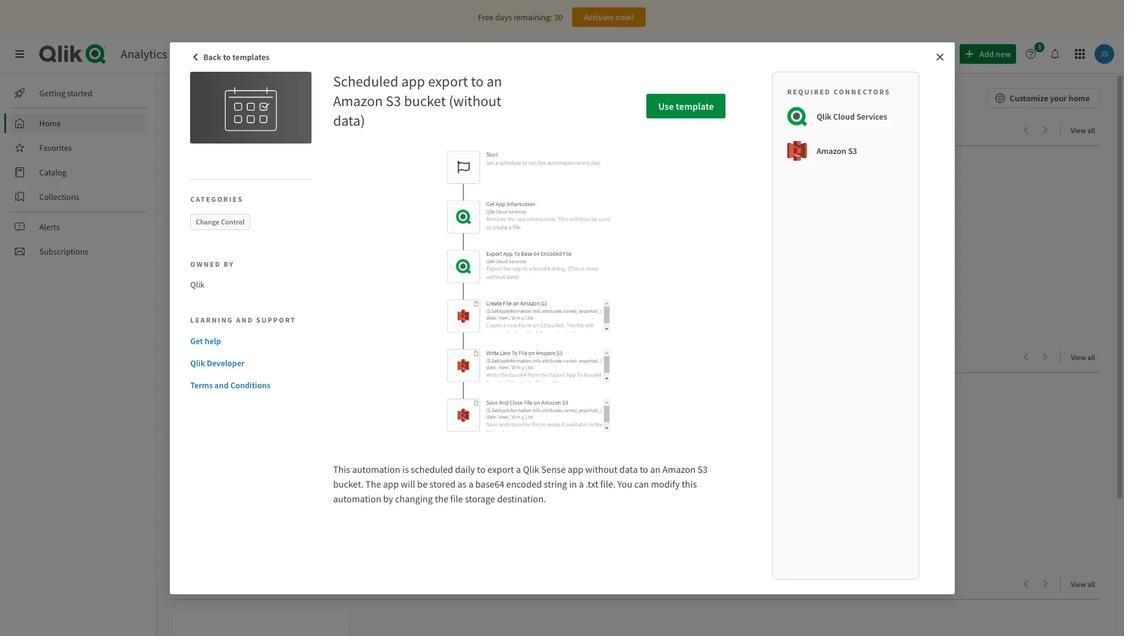 Task type: locate. For each thing, give the bounding box(es) containing it.
30
[[554, 12, 563, 23]]

1 view all from the top
[[1071, 126, 1096, 135]]

by left the changing
[[383, 492, 393, 505]]

1 vertical spatial home
[[39, 118, 61, 129]]

s3 inside this automation is scheduled daily to export a qlik sense app without data to an amazon s3 bucket. the app will be stored as a base64 encoded string in a .txt file. you can modify this automation by changing the file storage destination.
[[698, 463, 708, 475]]

an up modify
[[651, 463, 661, 475]]

0 horizontal spatial home
[[39, 118, 61, 129]]

2 vertical spatial view
[[1071, 580, 1087, 589]]

1 vertical spatial view all link
[[1071, 349, 1101, 364]]

0 vertical spatial s3
[[386, 91, 401, 110]]

1 vertical spatial by
[[383, 492, 393, 505]]

1 vertical spatial all
[[1088, 353, 1096, 362]]

navigation pane element
[[0, 79, 156, 266]]

amazon
[[333, 91, 383, 110], [817, 145, 847, 156], [663, 463, 696, 475]]

export up bucket
[[428, 71, 468, 91]]

cloud
[[834, 111, 855, 122]]

by inside this automation is scheduled daily to export a qlik sense app without data to an amazon s3 bucket. the app will be stored as a base64 encoded string in a .txt file. you can modify this automation by changing the file storage destination.
[[383, 492, 393, 505]]

0 horizontal spatial an
[[487, 71, 502, 91]]

1 vertical spatial analytics
[[189, 123, 237, 138]]

qlik
[[817, 111, 832, 122], [190, 279, 205, 290], [190, 358, 205, 369], [523, 463, 540, 475]]

1 horizontal spatial services
[[857, 111, 888, 122]]

amazon down scheduled
[[333, 91, 383, 110]]

change control
[[196, 217, 245, 226]]

owned
[[190, 259, 221, 268]]

a
[[516, 463, 521, 475], [469, 478, 474, 490], [579, 478, 584, 490]]

a right as on the bottom of page
[[469, 478, 474, 490]]

change
[[196, 217, 220, 226]]

used
[[237, 350, 262, 365]]

a up encoded
[[516, 463, 521, 475]]

qlik for qlik developer
[[190, 358, 205, 369]]

file
[[451, 492, 463, 505]]

a right the in
[[579, 478, 584, 490]]

to left explore
[[239, 123, 250, 138]]

export up base64
[[488, 463, 514, 475]]

by
[[224, 259, 234, 268], [383, 492, 393, 505]]

0 vertical spatial an
[[487, 71, 502, 91]]

1 vertical spatial amazon
[[817, 145, 847, 156]]

0 horizontal spatial s3
[[386, 91, 401, 110]]

analytics
[[121, 46, 167, 61], [189, 123, 237, 138]]

3 view all from the top
[[1071, 580, 1096, 589]]

and
[[236, 315, 254, 325], [215, 380, 229, 391]]

and up get help link
[[236, 315, 254, 325]]

home down "back"
[[172, 88, 210, 107]]

activate now!
[[584, 12, 635, 23]]

app left 'will' at the bottom left of the page
[[383, 478, 399, 490]]

2 view all link from the top
[[1071, 349, 1101, 364]]

0 vertical spatial amazon
[[333, 91, 383, 110]]

2 vertical spatial view all
[[1071, 580, 1096, 589]]

0 horizontal spatial a
[[469, 478, 474, 490]]

2 vertical spatial all
[[1088, 580, 1096, 589]]

2 vertical spatial view all link
[[1071, 576, 1101, 591]]

1 view all link from the top
[[1071, 122, 1101, 137]]

home link
[[10, 114, 147, 133]]

amazon right amazon s3 logo
[[817, 145, 847, 156]]

alerts
[[39, 221, 60, 233]]

in
[[569, 478, 577, 490]]

view all for recently used
[[1071, 353, 1096, 362]]

collections link
[[10, 187, 147, 207]]

all for recently used
[[1088, 353, 1096, 362]]

storage
[[465, 492, 495, 505]]

updated 10 minutes ago
[[193, 287, 268, 297]]

view all
[[1071, 126, 1096, 135], [1071, 353, 1096, 362], [1071, 580, 1096, 589]]

app inside home main content
[[198, 274, 212, 285]]

bucket
[[404, 91, 446, 110]]

qlik for qlik
[[190, 279, 205, 290]]

analytics inside home main content
[[189, 123, 237, 138]]

1 horizontal spatial home
[[172, 88, 210, 107]]

view
[[1071, 126, 1087, 135], [1071, 353, 1087, 362], [1071, 580, 1087, 589]]

first app
[[180, 274, 212, 285]]

to inside scheduled app export to an amazon s3 bucket (without data)
[[471, 71, 484, 91]]

started
[[67, 88, 93, 99]]

recently
[[189, 350, 235, 365]]

to
[[223, 51, 231, 62], [471, 71, 484, 91], [239, 123, 250, 138], [477, 463, 486, 475], [640, 463, 649, 475]]

1 horizontal spatial and
[[236, 315, 254, 325]]

conditions
[[230, 380, 271, 391]]

0 vertical spatial analytics
[[121, 46, 167, 61]]

1 horizontal spatial a
[[516, 463, 521, 475]]

amazon inside this automation is scheduled daily to export a qlik sense app without data to an amazon s3 bucket. the app will be stored as a base64 encoded string in a .txt file. you can modify this automation by changing the file storage destination.
[[663, 463, 696, 475]]

all for analytics to explore
[[1088, 126, 1096, 135]]

0 vertical spatial view
[[1071, 126, 1087, 135]]

to inside "button"
[[223, 51, 231, 62]]

analytics services
[[121, 46, 212, 61]]

1 horizontal spatial analytics
[[189, 123, 237, 138]]

getting
[[39, 88, 66, 99]]

to up (without
[[471, 71, 484, 91]]

1 horizontal spatial amazon
[[663, 463, 696, 475]]

as
[[458, 478, 467, 490]]

export
[[428, 71, 468, 91], [488, 463, 514, 475]]

an up (without
[[487, 71, 502, 91]]

0 vertical spatial home
[[172, 88, 210, 107]]

0 vertical spatial services
[[170, 46, 212, 61]]

by right owned
[[224, 259, 234, 268]]

1 vertical spatial view all
[[1071, 353, 1096, 362]]

home
[[1069, 93, 1090, 104]]

file.
[[601, 478, 616, 490]]

app up the in
[[568, 463, 584, 475]]

1 vertical spatial an
[[651, 463, 661, 475]]

0 vertical spatial export
[[428, 71, 468, 91]]

developer
[[207, 358, 245, 369]]

1 horizontal spatial by
[[383, 492, 393, 505]]

1 vertical spatial and
[[215, 380, 229, 391]]

close image
[[935, 52, 945, 62]]

customize your home button
[[988, 88, 1101, 108]]

automation
[[352, 463, 401, 475], [333, 492, 381, 505]]

2 horizontal spatial amazon
[[817, 145, 847, 156]]

back
[[203, 51, 221, 62]]

connectors
[[834, 87, 891, 96]]

0 vertical spatial all
[[1088, 126, 1096, 135]]

learning and support
[[190, 315, 296, 325]]

an
[[487, 71, 502, 91], [651, 463, 661, 475]]

1 horizontal spatial an
[[651, 463, 661, 475]]

1 all from the top
[[1088, 126, 1096, 135]]

and right "terms"
[[215, 380, 229, 391]]

app
[[401, 71, 425, 91], [198, 274, 212, 285], [568, 463, 584, 475], [383, 478, 399, 490]]

0 horizontal spatial services
[[170, 46, 212, 61]]

1 horizontal spatial s3
[[698, 463, 708, 475]]

terms
[[190, 380, 213, 391]]

1 vertical spatial view
[[1071, 353, 1087, 362]]

view all link for analytics to explore
[[1071, 122, 1101, 137]]

home up favorites
[[39, 118, 61, 129]]

explore
[[253, 123, 293, 138]]

0 vertical spatial view all
[[1071, 126, 1096, 135]]

qlik inside this automation is scheduled daily to export a qlik sense app without data to an amazon s3 bucket. the app will be stored as a base64 encoded string in a .txt file. you can modify this automation by changing the file storage destination.
[[523, 463, 540, 475]]

2 view all from the top
[[1071, 353, 1096, 362]]

0 horizontal spatial analytics
[[121, 46, 167, 61]]

favorites
[[39, 142, 72, 153]]

and for terms
[[215, 380, 229, 391]]

0 horizontal spatial and
[[215, 380, 229, 391]]

amazon up the this
[[663, 463, 696, 475]]

0 horizontal spatial amazon
[[333, 91, 383, 110]]

app up bucket
[[401, 71, 425, 91]]

use template button
[[647, 94, 726, 118]]

2 horizontal spatial s3
[[848, 145, 858, 156]]

0 vertical spatial by
[[224, 259, 234, 268]]

2 vertical spatial s3
[[698, 463, 708, 475]]

subscriptions link
[[10, 242, 147, 261]]

to right "back"
[[223, 51, 231, 62]]

0 vertical spatial and
[[236, 315, 254, 325]]

jacob simon element
[[180, 287, 191, 298]]

bucket.
[[333, 478, 364, 490]]

2 view from the top
[[1071, 353, 1087, 362]]

to up the can
[[640, 463, 649, 475]]

2 vertical spatial amazon
[[663, 463, 696, 475]]

amazon inside scheduled app export to an amazon s3 bucket (without data)
[[333, 91, 383, 110]]

3 view all link from the top
[[1071, 576, 1101, 591]]

to right daily
[[477, 463, 486, 475]]

1 vertical spatial export
[[488, 463, 514, 475]]

app up updated
[[198, 274, 212, 285]]

3 view from the top
[[1071, 580, 1087, 589]]

automation up the at left bottom
[[352, 463, 401, 475]]

view all link
[[1071, 122, 1101, 137], [1071, 349, 1101, 364], [1071, 576, 1101, 591]]

favorites link
[[10, 138, 147, 158]]

0 vertical spatial view all link
[[1071, 122, 1101, 137]]

0 horizontal spatial export
[[428, 71, 468, 91]]

scheduled
[[333, 71, 399, 91]]

automation down bucket.
[[333, 492, 381, 505]]

collections
[[39, 191, 79, 202]]

1 vertical spatial services
[[857, 111, 888, 122]]

1 horizontal spatial export
[[488, 463, 514, 475]]

getting started
[[39, 88, 93, 99]]

2 all from the top
[[1088, 353, 1096, 362]]

home
[[172, 88, 210, 107], [39, 118, 61, 129]]

use template
[[659, 100, 714, 112]]

all
[[1088, 126, 1096, 135], [1088, 353, 1096, 362], [1088, 580, 1096, 589]]

1 view from the top
[[1071, 126, 1087, 135]]



Task type: describe. For each thing, give the bounding box(es) containing it.
this automation is scheduled daily to export a qlik sense app without data to an amazon s3 bucket. the app will be stored as a base64 encoded string in a .txt file. you can modify this automation by changing the file storage destination.
[[333, 463, 708, 505]]

will
[[401, 478, 415, 490]]

3 all from the top
[[1088, 580, 1096, 589]]

required connectors
[[788, 87, 891, 96]]

scheduled app export to an amazon s3 bucket (without data)
[[333, 71, 502, 130]]

first
[[180, 274, 196, 285]]

qlik for qlik cloud services
[[817, 111, 832, 122]]

analytics for analytics to explore
[[189, 123, 237, 138]]

you
[[618, 478, 633, 490]]

daily
[[455, 463, 475, 475]]

an inside this automation is scheduled daily to export a qlik sense app without data to an amazon s3 bucket. the app will be stored as a base64 encoded string in a .txt file. you can modify this automation by changing the file storage destination.
[[651, 463, 661, 475]]

terms and conditions
[[190, 380, 271, 391]]

10
[[221, 287, 229, 297]]

customize
[[1010, 93, 1049, 104]]

data
[[620, 463, 638, 475]]

this
[[682, 478, 697, 490]]

ago
[[257, 287, 268, 297]]

destination.
[[497, 492, 546, 505]]

0 horizontal spatial by
[[224, 259, 234, 268]]

view all for analytics to explore
[[1071, 126, 1096, 135]]

(without
[[449, 91, 502, 110]]

and for learning
[[236, 315, 254, 325]]

getting started link
[[10, 83, 147, 103]]

modify
[[651, 478, 680, 490]]

updated
[[193, 287, 220, 297]]

minutes
[[230, 287, 255, 297]]

0 vertical spatial automation
[[352, 463, 401, 475]]

free days remaining: 30
[[478, 12, 563, 23]]

alerts link
[[10, 217, 147, 237]]

support
[[256, 315, 296, 325]]

subscriptions
[[39, 246, 88, 257]]

without
[[586, 463, 618, 475]]

.txt
[[586, 478, 599, 490]]

view for analytics to explore
[[1071, 126, 1087, 135]]

customize your home
[[1010, 93, 1090, 104]]

changing
[[395, 492, 433, 505]]

templates
[[233, 51, 270, 62]]

1 vertical spatial s3
[[848, 145, 858, 156]]

2 horizontal spatial a
[[579, 478, 584, 490]]

required
[[788, 87, 831, 96]]

days
[[496, 12, 512, 23]]

template
[[676, 100, 714, 112]]

to inside home main content
[[239, 123, 250, 138]]

amazon s3 logo image
[[788, 141, 807, 160]]

catalog
[[39, 167, 67, 178]]

s3 inside scheduled app export to an amazon s3 bucket (without data)
[[386, 91, 401, 110]]

can
[[635, 478, 649, 490]]

use
[[659, 100, 674, 112]]

analytics services element
[[121, 46, 212, 61]]

recently used link
[[189, 350, 267, 365]]

ask insight advisor button
[[860, 44, 955, 64]]

the
[[435, 492, 449, 505]]

base64
[[476, 478, 505, 490]]

owned by
[[190, 259, 234, 268]]

learning
[[190, 315, 233, 325]]

recently used
[[189, 350, 262, 365]]

home inside navigation pane element
[[39, 118, 61, 129]]

activate now! link
[[573, 7, 646, 27]]

now!
[[616, 12, 635, 23]]

analytics to explore
[[189, 123, 293, 138]]

stored
[[430, 478, 456, 490]]

export inside this automation is scheduled daily to export a qlik sense app without data to an amazon s3 bucket. the app will be stored as a base64 encoded string in a .txt file. you can modify this automation by changing the file storage destination.
[[488, 463, 514, 475]]

app inside scheduled app export to an amazon s3 bucket (without data)
[[401, 71, 425, 91]]

amazon s3
[[817, 145, 858, 156]]

be
[[417, 478, 428, 490]]

remaining:
[[514, 12, 553, 23]]

catalog link
[[10, 163, 147, 182]]

qlik developer
[[190, 358, 245, 369]]

back to templates
[[203, 51, 270, 62]]

home inside main content
[[172, 88, 210, 107]]

activate
[[584, 12, 614, 23]]

this
[[333, 463, 350, 475]]

encoded
[[507, 478, 542, 490]]

the
[[366, 478, 381, 490]]

qlik cloud services
[[817, 111, 888, 122]]

sense
[[541, 463, 566, 475]]

get
[[190, 336, 203, 347]]

analytics to explore link
[[189, 123, 297, 138]]

string
[[544, 478, 568, 490]]

jacob simon image
[[180, 287, 191, 298]]

control
[[221, 217, 245, 226]]

terms and conditions link
[[190, 379, 307, 392]]

is
[[402, 463, 409, 475]]

export inside scheduled app export to an amazon s3 bucket (without data)
[[428, 71, 468, 91]]

scheduled app export to an amazon s3 bucket (without data) image
[[190, 71, 311, 143]]

scheduled
[[411, 463, 453, 475]]

an inside scheduled app export to an amazon s3 bucket (without data)
[[487, 71, 502, 91]]

qlik cloud services logo image
[[788, 106, 807, 126]]

1 vertical spatial automation
[[333, 492, 381, 505]]

categories
[[190, 194, 243, 203]]

data)
[[333, 111, 365, 130]]

view for recently used
[[1071, 353, 1087, 362]]

free
[[478, 12, 494, 23]]

get help
[[190, 336, 221, 347]]

ask
[[880, 48, 893, 60]]

advisor
[[922, 48, 950, 60]]

view all link for recently used
[[1071, 349, 1101, 364]]

close sidebar menu image
[[15, 49, 25, 59]]

home main content
[[152, 74, 1125, 636]]

analytics for analytics services
[[121, 46, 167, 61]]

get help link
[[190, 335, 307, 347]]



Task type: vqa. For each thing, say whether or not it's contained in the screenshot.
2nd 'Image'
no



